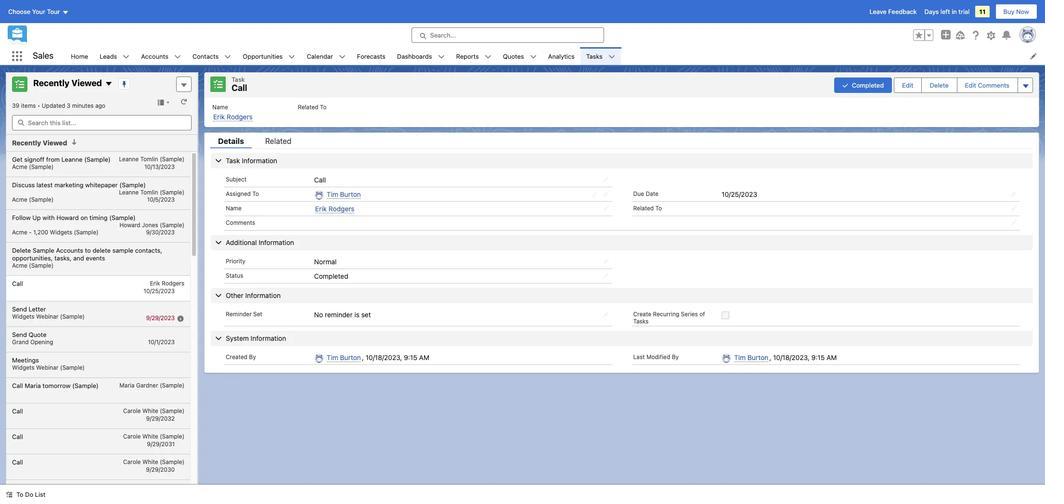 Task type: vqa. For each thing, say whether or not it's contained in the screenshot.
Call
yes



Task type: locate. For each thing, give the bounding box(es) containing it.
additional information
[[226, 238, 294, 247]]

accounts
[[141, 52, 168, 60], [56, 246, 83, 254]]

1 horizontal spatial howard
[[120, 221, 140, 229]]

None search field
[[12, 115, 192, 131]]

1 horizontal spatial maria
[[119, 382, 135, 389]]

subject
[[226, 176, 247, 183]]

by
[[249, 353, 256, 361], [672, 353, 679, 361]]

task inside the task call
[[232, 76, 245, 83]]

now
[[1017, 8, 1030, 15]]

quotes list item
[[497, 47, 543, 65]]

sample
[[112, 246, 133, 254]]

widgets down the grand
[[12, 364, 35, 371]]

2 horizontal spatial erik
[[315, 205, 327, 213]]

widgets webinar (sample)
[[12, 313, 85, 320]]

0 vertical spatial acme (sample)
[[12, 163, 54, 170]]

tomlin up '10/13/2023'
[[140, 155, 158, 163]]

marketing
[[54, 181, 83, 189]]

(sample) down sample
[[29, 262, 54, 269]]

11
[[980, 8, 986, 15]]

1 vertical spatial send
[[12, 331, 27, 338]]

tim burton link for created by
[[327, 353, 361, 362]]

recently viewed|tasks|list view element
[[6, 72, 198, 504]]

1 horizontal spatial 10/25/2023
[[722, 190, 758, 198]]

latest
[[37, 181, 53, 189]]

information up set
[[245, 291, 281, 299]]

recently viewed status
[[12, 102, 42, 109]]

maria left tomorrow
[[25, 382, 41, 389]]

recently up updated
[[33, 78, 70, 88]]

1 horizontal spatial 10/18/2023,
[[774, 353, 810, 362]]

text default image for quotes
[[530, 53, 537, 60]]

0 horizontal spatial maria
[[25, 382, 41, 389]]

(sample) up latest
[[29, 163, 54, 170]]

1 vertical spatial tomlin
[[140, 189, 158, 196]]

am
[[419, 353, 430, 362], [827, 353, 837, 362]]

assigned to
[[226, 190, 259, 197]]

text default image inside tasks list item
[[609, 53, 615, 60]]

1 , from the left
[[362, 353, 364, 362]]

white for 9/29/2030
[[142, 458, 158, 466]]

carole white (sample) up 9/29/2030
[[123, 458, 184, 466]]

1 horizontal spatial am
[[827, 353, 837, 362]]

1 vertical spatial group
[[835, 77, 1034, 94]]

1 vertical spatial webinar
[[36, 364, 58, 371]]

1,200
[[33, 229, 48, 236]]

(sample) inside delete sample accounts to delete sample contacts, opportunities, tasks, and events acme (sample)
[[29, 262, 54, 269]]

1 vertical spatial 10/25/2023
[[144, 287, 175, 295]]

0 horizontal spatial rodgers
[[162, 280, 184, 287]]

2 white from the top
[[142, 433, 158, 440]]

text default image inside contacts list item
[[225, 53, 231, 60]]

10/1/2023
[[148, 338, 175, 346]]

0 horizontal spatial erik
[[150, 280, 160, 287]]

name inside name erik rodgers
[[212, 103, 228, 111]]

edit comments button
[[958, 78, 1018, 92]]

leave feedback link
[[870, 8, 917, 15]]

by right modified
[[672, 353, 679, 361]]

1 10/18/2023, from the left
[[366, 353, 402, 362]]

text default image up ago
[[105, 80, 113, 88]]

(sample) down '10/13/2023'
[[160, 189, 184, 196]]

text default image inside the reports list item
[[485, 53, 492, 60]]

1 webinar from the top
[[36, 313, 58, 320]]

viewed up from
[[43, 139, 67, 147]]

quotes
[[503, 52, 524, 60]]

, 10/18/2023, 9:15 am for last modified by
[[770, 353, 837, 362]]

text default image right the quotes
[[530, 53, 537, 60]]

1 horizontal spatial accounts
[[141, 52, 168, 60]]

1 vertical spatial acme (sample)
[[12, 196, 54, 203]]

1 carole from the top
[[123, 407, 141, 414]]

0 vertical spatial erik rodgers link
[[213, 112, 253, 121]]

name
[[212, 103, 228, 111], [226, 205, 242, 212]]

0 horizontal spatial am
[[419, 353, 430, 362]]

1 acme (sample) from the top
[[12, 163, 54, 170]]

send left letter
[[12, 305, 27, 313]]

0 horizontal spatial 9:15
[[404, 353, 417, 362]]

2 tomlin from the top
[[140, 189, 158, 196]]

maria gardner (sample)
[[119, 382, 184, 389]]

name up the details
[[212, 103, 228, 111]]

task for information
[[226, 156, 240, 164]]

2 edit from the left
[[966, 81, 977, 89]]

1 edit from the left
[[903, 81, 914, 89]]

1 9:15 from the left
[[404, 353, 417, 362]]

0 vertical spatial 10/25/2023
[[722, 190, 758, 198]]

text default image left calendar link
[[289, 53, 295, 60]]

2 acme (sample) from the top
[[12, 196, 54, 203]]

contacts list item
[[187, 47, 237, 65]]

information down set
[[251, 334, 286, 342]]

10/5/2023
[[147, 196, 175, 203]]

recently viewed up "3"
[[33, 78, 102, 88]]

10/18/2023,
[[366, 353, 402, 362], [774, 353, 810, 362]]

, for created by
[[362, 353, 364, 362]]

text default image inside dashboards 'list item'
[[438, 53, 445, 60]]

erik
[[213, 112, 225, 121], [315, 205, 327, 213], [150, 280, 160, 287]]

comments
[[978, 81, 1010, 89], [226, 219, 255, 226]]

text default image inside opportunities list item
[[289, 53, 295, 60]]

sales
[[33, 51, 54, 61]]

contacts link
[[187, 47, 225, 65]]

webinar up quote
[[36, 313, 58, 320]]

information for other information
[[245, 291, 281, 299]]

acme left tasks,
[[12, 262, 27, 269]]

4 carole white (sample) from the top
[[123, 484, 184, 491]]

task up name erik rodgers
[[232, 76, 245, 83]]

name for name erik rodgers
[[212, 103, 228, 111]]

with
[[43, 214, 55, 221]]

list containing home
[[65, 47, 1046, 65]]

0 vertical spatial accounts
[[141, 52, 168, 60]]

1 white from the top
[[142, 407, 158, 414]]

to inside erik rodgers list
[[320, 103, 327, 111]]

1 vertical spatial widgets
[[12, 313, 35, 320]]

1 send from the top
[[12, 305, 27, 313]]

delete inside delete sample accounts to delete sample contacts, opportunities, tasks, and events acme (sample)
[[12, 246, 31, 254]]

widgets
[[50, 229, 72, 236], [12, 313, 35, 320], [12, 364, 35, 371]]

1 carole white (sample) from the top
[[123, 407, 184, 414]]

leanne right from
[[61, 155, 83, 163]]

39
[[12, 102, 19, 109]]

0 horizontal spatial , 10/18/2023, 9:15 am
[[362, 353, 430, 362]]

edit for edit comments
[[966, 81, 977, 89]]

text default image right the "contacts"
[[225, 53, 231, 60]]

text default image inside leads list item
[[123, 53, 130, 60]]

howard left 'jones'
[[120, 221, 140, 229]]

0 horizontal spatial 10/25/2023
[[144, 287, 175, 295]]

1 vertical spatial erik rodgers
[[150, 280, 184, 287]]

tomlin down '10/13/2023'
[[140, 189, 158, 196]]

1 horizontal spatial related
[[298, 103, 319, 111]]

0 horizontal spatial comments
[[226, 219, 255, 226]]

text default image right calendar
[[339, 53, 346, 60]]

howard left on
[[56, 214, 79, 221]]

1 horizontal spatial erik rodgers
[[315, 205, 355, 213]]

1 horizontal spatial related to
[[634, 205, 662, 212]]

1 vertical spatial recently
[[12, 139, 41, 147]]

am for created by
[[419, 353, 430, 362]]

text default image inside recently viewed|tasks|list view element
[[105, 80, 113, 88]]

carole for 9/29/2031
[[123, 433, 141, 440]]

text default image left contacts link
[[174, 53, 181, 60]]

comments inside button
[[978, 81, 1010, 89]]

2 webinar from the top
[[36, 364, 58, 371]]

2 acme from the top
[[12, 196, 27, 203]]

acme left -
[[12, 229, 27, 236]]

name down assigned
[[226, 205, 242, 212]]

last
[[634, 353, 645, 361]]

edit inside "button"
[[903, 81, 914, 89]]

leanne inside the discuss latest marketing whitepaper (sample) leanne tomlin (sample)
[[119, 189, 139, 196]]

erik inside name erik rodgers
[[213, 112, 225, 121]]

9/29/2030
[[146, 466, 175, 473]]

created by
[[226, 353, 256, 361]]

1 horizontal spatial viewed
[[72, 78, 102, 88]]

0 vertical spatial viewed
[[72, 78, 102, 88]]

1 vertical spatial rodgers
[[329, 205, 355, 213]]

text default image inside accounts list item
[[174, 53, 181, 60]]

(sample) up 9/29/2032
[[160, 407, 184, 414]]

tim burton
[[327, 190, 361, 198], [327, 353, 361, 362], [735, 353, 769, 362]]

task
[[232, 76, 245, 83], [226, 156, 240, 164]]

1 vertical spatial related
[[265, 137, 292, 145]]

text default image right the reports
[[485, 53, 492, 60]]

accounts list item
[[135, 47, 187, 65]]

1 am from the left
[[419, 353, 430, 362]]

(sample) up '10/13/2023'
[[160, 155, 184, 163]]

0 vertical spatial recently
[[33, 78, 70, 88]]

acme (sample) up discuss
[[12, 163, 54, 170]]

forecasts
[[357, 52, 386, 60]]

viewed up minutes
[[72, 78, 102, 88]]

text default image
[[174, 53, 181, 60], [225, 53, 231, 60], [289, 53, 295, 60], [339, 53, 346, 60], [485, 53, 492, 60], [530, 53, 537, 60], [105, 80, 113, 88]]

2 horizontal spatial rodgers
[[329, 205, 355, 213]]

by right created
[[249, 353, 256, 361]]

white down 9/29/2030
[[142, 484, 158, 491]]

tim burton link
[[327, 190, 361, 199], [327, 353, 361, 362], [735, 353, 769, 362]]

carole white (sample) up 9/29/2032
[[123, 407, 184, 414]]

1 horizontal spatial erik
[[213, 112, 225, 121]]

widgets down with
[[50, 229, 72, 236]]

related
[[298, 103, 319, 111], [265, 137, 292, 145], [634, 205, 654, 212]]

2 carole white (sample) from the top
[[123, 433, 184, 440]]

2 carole from the top
[[123, 433, 141, 440]]

(sample) down 9/29/2030
[[160, 484, 184, 491]]

(sample) inside meetings widgets webinar (sample)
[[60, 364, 85, 371]]

0 vertical spatial tasks
[[587, 52, 603, 60]]

text default image
[[123, 53, 130, 60], [438, 53, 445, 60], [609, 53, 615, 60], [71, 139, 78, 145], [6, 491, 13, 498]]

accounts right leads list item
[[141, 52, 168, 60]]

2 10/18/2023, from the left
[[774, 353, 810, 362]]

create recurring series of tasks
[[634, 311, 705, 325]]

tomlin
[[140, 155, 158, 163], [140, 189, 158, 196]]

2 vertical spatial erik
[[150, 280, 160, 287]]

information
[[242, 156, 277, 164], [259, 238, 294, 247], [245, 291, 281, 299], [251, 334, 286, 342]]

0 vertical spatial delete
[[930, 81, 949, 89]]

reports
[[456, 52, 479, 60]]

1 vertical spatial name
[[226, 205, 242, 212]]

0 horizontal spatial tasks
[[587, 52, 603, 60]]

0 vertical spatial related to
[[298, 103, 327, 111]]

updated
[[42, 102, 65, 109]]

information for task information
[[242, 156, 277, 164]]

1 horizontal spatial delete
[[930, 81, 949, 89]]

0 horizontal spatial 10/18/2023,
[[366, 353, 402, 362]]

1 horizontal spatial tasks
[[634, 318, 649, 325]]

white for 9/29/2031
[[142, 433, 158, 440]]

0 horizontal spatial viewed
[[43, 139, 67, 147]]

up
[[32, 214, 41, 221]]

completed left edit "button"
[[852, 81, 884, 89]]

0 vertical spatial rodgers
[[227, 112, 253, 121]]

information inside "system information" dropdown button
[[251, 334, 286, 342]]

viewed
[[72, 78, 102, 88], [43, 139, 67, 147]]

0 horizontal spatial erik rodgers
[[150, 280, 184, 287]]

trial
[[959, 8, 970, 15]]

2 , from the left
[[770, 353, 772, 362]]

0 horizontal spatial completed
[[314, 272, 348, 280]]

0 vertical spatial tomlin
[[140, 155, 158, 163]]

0 horizontal spatial by
[[249, 353, 256, 361]]

tasks right analytics link
[[587, 52, 603, 60]]

related down due date
[[634, 205, 654, 212]]

white up 9/29/2031
[[142, 433, 158, 440]]

1 horizontal spatial , 10/18/2023, 9:15 am
[[770, 353, 837, 362]]

tasks up "system information" dropdown button on the bottom of page
[[634, 318, 649, 325]]

-
[[29, 229, 32, 236]]

calendar link
[[301, 47, 339, 65]]

related inside erik rodgers list
[[298, 103, 319, 111]]

0 vertical spatial comments
[[978, 81, 1010, 89]]

accounts inside delete sample accounts to delete sample contacts, opportunities, tasks, and events acme (sample)
[[56, 246, 83, 254]]

0 horizontal spatial related to
[[298, 103, 327, 111]]

(sample) right gardner
[[160, 382, 184, 389]]

0 vertical spatial webinar
[[36, 313, 58, 320]]

rodgers
[[227, 112, 253, 121], [329, 205, 355, 213], [162, 280, 184, 287]]

jones
[[142, 221, 158, 229]]

other information button
[[211, 288, 1033, 303]]

2 am from the left
[[827, 353, 837, 362]]

acme down discuss
[[12, 196, 27, 203]]

(sample) right tomorrow
[[72, 382, 99, 389]]

white up 9/29/2030
[[142, 458, 158, 466]]

information down related link
[[242, 156, 277, 164]]

maria
[[25, 382, 41, 389], [119, 382, 135, 389]]

text default image inside calendar list item
[[339, 53, 346, 60]]

0 horizontal spatial accounts
[[56, 246, 83, 254]]

leanne up the discuss latest marketing whitepaper (sample) leanne tomlin (sample)
[[119, 155, 139, 163]]

white up 9/29/2032
[[142, 407, 158, 414]]

•
[[37, 102, 40, 109]]

related up related link
[[298, 103, 319, 111]]

timing
[[90, 214, 108, 221]]

(sample)
[[84, 155, 111, 163], [160, 155, 184, 163], [29, 163, 54, 170], [119, 181, 146, 189], [160, 189, 184, 196], [29, 196, 54, 203], [109, 214, 136, 221], [160, 221, 184, 229], [74, 229, 99, 236], [29, 262, 54, 269], [60, 313, 85, 320], [60, 364, 85, 371], [72, 382, 99, 389], [160, 382, 184, 389], [160, 407, 184, 414], [160, 433, 184, 440], [160, 458, 184, 466], [160, 484, 184, 491]]

edit
[[903, 81, 914, 89], [966, 81, 977, 89]]

(sample) up 9/29/2031
[[160, 433, 184, 440]]

completed button
[[835, 77, 893, 93]]

1 horizontal spatial by
[[672, 353, 679, 361]]

2 9:15 from the left
[[812, 353, 825, 362]]

discuss
[[12, 181, 35, 189]]

accounts left to
[[56, 246, 83, 254]]

task inside dropdown button
[[226, 156, 240, 164]]

recently up the signoff
[[12, 139, 41, 147]]

(sample) up 9/29/2030
[[160, 458, 184, 466]]

carole for 9/29/2032
[[123, 407, 141, 414]]

information right the additional
[[259, 238, 294, 247]]

acme
[[12, 163, 27, 170], [12, 196, 27, 203], [12, 229, 27, 236], [12, 262, 27, 269]]

system information button
[[211, 331, 1033, 346]]

assigned
[[226, 190, 251, 197]]

0 vertical spatial related
[[298, 103, 319, 111]]

maria left gardner
[[119, 382, 135, 389]]

2 maria from the left
[[119, 382, 135, 389]]

0 vertical spatial completed
[[852, 81, 884, 89]]

related up task information
[[265, 137, 292, 145]]

3 white from the top
[[142, 458, 158, 466]]

0 vertical spatial send
[[12, 305, 27, 313]]

text default image for tasks
[[609, 53, 615, 60]]

list
[[65, 47, 1046, 65]]

3 carole from the top
[[123, 458, 141, 466]]

name for name
[[226, 205, 242, 212]]

text default image inside quotes list item
[[530, 53, 537, 60]]

1 horizontal spatial comments
[[978, 81, 1010, 89]]

acme for get signoff from leanne (sample)
[[12, 163, 27, 170]]

webinar inside meetings widgets webinar (sample)
[[36, 364, 58, 371]]

0 horizontal spatial ,
[[362, 353, 364, 362]]

calendar
[[307, 52, 333, 60]]

1 vertical spatial delete
[[12, 246, 31, 254]]

carole white (sample) for 9/29/2031
[[123, 433, 184, 440]]

edit right delete button
[[966, 81, 977, 89]]

webinar up call maria tomorrow (sample)
[[36, 364, 58, 371]]

0 horizontal spatial related
[[265, 137, 292, 145]]

white
[[142, 407, 158, 414], [142, 433, 158, 440], [142, 458, 158, 466], [142, 484, 158, 491]]

2 send from the top
[[12, 331, 27, 338]]

choose
[[8, 8, 30, 15]]

0 horizontal spatial edit
[[903, 81, 914, 89]]

1 horizontal spatial edit
[[966, 81, 977, 89]]

carole white (sample) down 9/29/2030
[[123, 484, 184, 491]]

1 vertical spatial erik rodgers link
[[315, 205, 355, 213]]

tim burton link for last modified by
[[735, 353, 769, 362]]

completed
[[852, 81, 884, 89], [314, 272, 348, 280]]

burton for created by
[[340, 353, 361, 362]]

group
[[914, 29, 934, 41], [835, 77, 1034, 94]]

4 acme from the top
[[12, 262, 27, 269]]

1 vertical spatial tasks
[[634, 318, 649, 325]]

delete down -
[[12, 246, 31, 254]]

3 acme from the top
[[12, 229, 27, 236]]

information inside additional information dropdown button
[[259, 238, 294, 247]]

1 vertical spatial related to
[[634, 205, 662, 212]]

tim for last modified by
[[735, 353, 746, 362]]

recently
[[33, 78, 70, 88], [12, 139, 41, 147]]

2 vertical spatial rodgers
[[162, 280, 184, 287]]

reminder
[[226, 311, 252, 318]]

2 vertical spatial related
[[634, 205, 654, 212]]

1 horizontal spatial erik rodgers link
[[315, 205, 355, 213]]

(sample) up whitepaper
[[84, 155, 111, 163]]

1 maria from the left
[[25, 382, 41, 389]]

0 vertical spatial task
[[232, 76, 245, 83]]

widgets up 'send quote' on the bottom left of page
[[12, 313, 35, 320]]

delete inside button
[[930, 81, 949, 89]]

created
[[226, 353, 248, 361]]

accounts inside list item
[[141, 52, 168, 60]]

1 vertical spatial task
[[226, 156, 240, 164]]

0 vertical spatial erik
[[213, 112, 225, 121]]

information inside other information dropdown button
[[245, 291, 281, 299]]

0 vertical spatial name
[[212, 103, 228, 111]]

edit left delete button
[[903, 81, 914, 89]]

0 horizontal spatial erik rodgers link
[[213, 112, 253, 121]]

completed down normal
[[314, 272, 348, 280]]

carole white (sample) up 9/29/2031
[[123, 433, 184, 440]]

completed inside the completed button
[[852, 81, 884, 89]]

other
[[226, 291, 244, 299]]

acme (sample) down discuss
[[12, 196, 54, 203]]

acme up discuss
[[12, 163, 27, 170]]

, 10/18/2023, 9:15 am
[[362, 353, 430, 362], [770, 353, 837, 362]]

send left quote
[[12, 331, 27, 338]]

1 vertical spatial accounts
[[56, 246, 83, 254]]

10/25/2023 inside select an item from this list to open it. list box
[[144, 287, 175, 295]]

additional information button
[[211, 235, 1033, 250]]

1 horizontal spatial 9:15
[[812, 353, 825, 362]]

1 horizontal spatial ,
[[770, 353, 772, 362]]

edit inside button
[[966, 81, 977, 89]]

2 , 10/18/2023, 9:15 am from the left
[[770, 353, 837, 362]]

recently viewed up the signoff
[[12, 139, 67, 147]]

information inside task information dropdown button
[[242, 156, 277, 164]]

1 horizontal spatial rodgers
[[227, 112, 253, 121]]

9:15
[[404, 353, 417, 362], [812, 353, 825, 362]]

2 vertical spatial widgets
[[12, 364, 35, 371]]

calendar list item
[[301, 47, 351, 65]]

3 carole white (sample) from the top
[[123, 458, 184, 466]]

carole white (sample)
[[123, 407, 184, 414], [123, 433, 184, 440], [123, 458, 184, 466], [123, 484, 184, 491]]

due
[[634, 190, 644, 197]]

delete for delete
[[930, 81, 949, 89]]

burton
[[340, 190, 361, 198], [340, 353, 361, 362], [748, 353, 769, 362]]

task down "details" link at the left top of the page
[[226, 156, 240, 164]]

10/18/2023, for last modified by
[[774, 353, 810, 362]]

delete right edit "button"
[[930, 81, 949, 89]]

(sample) up tomorrow
[[60, 364, 85, 371]]

1 , 10/18/2023, 9:15 am from the left
[[362, 353, 430, 362]]

1 vertical spatial erik
[[315, 205, 327, 213]]

0 horizontal spatial delete
[[12, 246, 31, 254]]

leanne right whitepaper
[[119, 189, 139, 196]]

group containing completed
[[835, 77, 1034, 94]]

(sample) right letter
[[60, 313, 85, 320]]

delete
[[93, 246, 111, 254]]

, for last modified by
[[770, 353, 772, 362]]

tasks list item
[[581, 47, 621, 65]]

task for call
[[232, 76, 245, 83]]

text default image inside to do list "button"
[[6, 491, 13, 498]]

status
[[226, 272, 243, 279]]

1 acme from the top
[[12, 163, 27, 170]]

send for send quote
[[12, 331, 27, 338]]

buy now button
[[996, 4, 1038, 19]]

1 horizontal spatial completed
[[852, 81, 884, 89]]



Task type: describe. For each thing, give the bounding box(es) containing it.
9/29/2031
[[147, 440, 175, 448]]

edit for edit
[[903, 81, 914, 89]]

acme (sample) for get signoff from leanne (sample)
[[12, 163, 54, 170]]

1 by from the left
[[249, 353, 256, 361]]

(sample) down latest
[[29, 196, 54, 203]]

(sample) down on
[[74, 229, 99, 236]]

tomlin inside the discuss latest marketing whitepaper (sample) leanne tomlin (sample)
[[140, 189, 158, 196]]

widgets inside meetings widgets webinar (sample)
[[12, 364, 35, 371]]

carole white (sample) for 9/29/2032
[[123, 407, 184, 414]]

tim for created by
[[327, 353, 338, 362]]

4 carole from the top
[[123, 484, 141, 491]]

send letter
[[12, 305, 46, 313]]

0 vertical spatial group
[[914, 29, 934, 41]]

(sample) right whitepaper
[[119, 181, 146, 189]]

system information
[[226, 334, 286, 342]]

information for additional information
[[259, 238, 294, 247]]

carole for 9/29/2030
[[123, 458, 141, 466]]

leads
[[100, 52, 117, 60]]

select an item from this list to open it. list box
[[6, 151, 190, 504]]

am for last modified by
[[827, 353, 837, 362]]

acme inside delete sample accounts to delete sample contacts, opportunities, tasks, and events acme (sample)
[[12, 262, 27, 269]]

system
[[226, 334, 249, 342]]

9/29/2032
[[146, 415, 175, 422]]

buy
[[1004, 8, 1015, 15]]

date
[[646, 190, 659, 197]]

meetings
[[12, 356, 39, 364]]

0 horizontal spatial howard
[[56, 214, 79, 221]]

2 by from the left
[[672, 353, 679, 361]]

reminder
[[325, 311, 353, 319]]

tim burton for created by
[[327, 353, 361, 362]]

2 horizontal spatial related
[[634, 205, 654, 212]]

analytics
[[548, 52, 575, 60]]

home link
[[65, 47, 94, 65]]

text default image for leads
[[123, 53, 130, 60]]

text default image inside recently viewed|tasks|list view element
[[71, 139, 78, 145]]

quote
[[29, 331, 46, 338]]

Search Recently Viewed list view. search field
[[12, 115, 192, 131]]

list
[[35, 491, 45, 498]]

grand
[[12, 338, 29, 346]]

3
[[67, 102, 70, 109]]

to
[[85, 246, 91, 254]]

text default image for calendar
[[339, 53, 346, 60]]

dashboards list item
[[391, 47, 451, 65]]

0 vertical spatial widgets
[[50, 229, 72, 236]]

text default image for dashboards
[[438, 53, 445, 60]]

edit comments
[[966, 81, 1010, 89]]

leads list item
[[94, 47, 135, 65]]

gardner
[[136, 382, 158, 389]]

text default image for accounts
[[174, 53, 181, 60]]

days
[[925, 8, 939, 15]]

follow up with howard on timing (sample) howard jones (sample)
[[12, 214, 184, 229]]

other information
[[226, 291, 281, 299]]

burton for last modified by
[[748, 353, 769, 362]]

tasks inside create recurring series of tasks
[[634, 318, 649, 325]]

tasks,
[[54, 254, 72, 262]]

delete for delete sample accounts to delete sample contacts, opportunities, tasks, and events acme (sample)
[[12, 246, 31, 254]]

analytics link
[[543, 47, 581, 65]]

delete sample accounts to delete sample contacts, opportunities, tasks, and events acme (sample)
[[12, 246, 162, 269]]

1 vertical spatial comments
[[226, 219, 255, 226]]

forecasts link
[[351, 47, 391, 65]]

get signoff from leanne (sample)
[[12, 155, 111, 163]]

to inside "button"
[[16, 491, 23, 498]]

information for system information
[[251, 334, 286, 342]]

and
[[73, 254, 84, 262]]

acme (sample) for discuss latest marketing whitepaper (sample)
[[12, 196, 54, 203]]

related to inside erik rodgers list
[[298, 103, 327, 111]]

rodgers inside select an item from this list to open it. list box
[[162, 280, 184, 287]]

0 vertical spatial erik rodgers
[[315, 205, 355, 213]]

letter
[[29, 305, 46, 313]]

erik rodgers inside select an item from this list to open it. list box
[[150, 280, 184, 287]]

acme for follow up with howard on timing (sample)
[[12, 229, 27, 236]]

1 tomlin from the top
[[140, 155, 158, 163]]

1 vertical spatial recently viewed
[[12, 139, 67, 147]]

recurring
[[653, 311, 680, 318]]

1 vertical spatial completed
[[314, 272, 348, 280]]

due date
[[634, 190, 659, 197]]

10/18/2023, for created by
[[366, 353, 402, 362]]

set
[[361, 311, 371, 319]]

on
[[81, 214, 88, 221]]

priority
[[226, 258, 245, 265]]

9:15 for created by
[[404, 353, 417, 362]]

reports link
[[451, 47, 485, 65]]

buy now
[[1004, 8, 1030, 15]]

get
[[12, 155, 22, 163]]

rodgers inside name erik rodgers
[[227, 112, 253, 121]]

contacts
[[193, 52, 219, 60]]

choose your tour
[[8, 8, 60, 15]]

no reminder is set
[[314, 311, 371, 319]]

your
[[32, 8, 45, 15]]

erik rodgers link inside list
[[213, 112, 253, 121]]

acme for discuss latest marketing whitepaper (sample)
[[12, 196, 27, 203]]

task information button
[[211, 153, 1033, 168]]

last modified by
[[634, 353, 679, 361]]

ago
[[95, 102, 105, 109]]

erik inside select an item from this list to open it. list box
[[150, 280, 160, 287]]

1 vertical spatial viewed
[[43, 139, 67, 147]]

discuss latest marketing whitepaper (sample) leanne tomlin (sample)
[[12, 181, 184, 196]]

send for send letter
[[12, 305, 27, 313]]

tasks link
[[581, 47, 609, 65]]

, 10/18/2023, 9:15 am for created by
[[362, 353, 430, 362]]

opportunities link
[[237, 47, 289, 65]]

39 items • updated 3 minutes ago
[[12, 102, 105, 109]]

details
[[218, 137, 244, 145]]

9:15 for last modified by
[[812, 353, 825, 362]]

acme - 1,200 widgets (sample)
[[12, 229, 99, 236]]

opportunities,
[[12, 254, 53, 262]]

delete button
[[923, 78, 957, 92]]

white for 9/29/2032
[[142, 407, 158, 414]]

feedback
[[889, 8, 917, 15]]

contacts,
[[135, 246, 162, 254]]

(sample) right 'jones'
[[160, 221, 184, 229]]

9/29/2023
[[146, 314, 175, 322]]

tour
[[47, 8, 60, 15]]

to do list button
[[0, 485, 51, 504]]

call maria tomorrow (sample)
[[12, 382, 99, 389]]

set
[[253, 311, 262, 318]]

reports list item
[[451, 47, 497, 65]]

minutes
[[72, 102, 94, 109]]

details link
[[210, 137, 252, 148]]

days left in trial
[[925, 8, 970, 15]]

from
[[46, 155, 60, 163]]

leads link
[[94, 47, 123, 65]]

items
[[21, 102, 36, 109]]

erik rodgers list
[[205, 98, 1039, 127]]

related link
[[258, 137, 299, 148]]

text default image for contacts
[[225, 53, 231, 60]]

edit button
[[895, 78, 922, 92]]

tasks inside 'link'
[[587, 52, 603, 60]]

leave
[[870, 8, 887, 15]]

tim burton for last modified by
[[735, 353, 769, 362]]

4 white from the top
[[142, 484, 158, 491]]

reminder set
[[226, 311, 262, 318]]

opportunities
[[243, 52, 283, 60]]

modified
[[647, 353, 671, 361]]

text default image for opportunities
[[289, 53, 295, 60]]

carole white (sample) for 9/29/2030
[[123, 458, 184, 466]]

left
[[941, 8, 951, 15]]

send quote
[[12, 331, 46, 338]]

(sample) right timing
[[109, 214, 136, 221]]

search... button
[[412, 27, 604, 43]]

opportunities list item
[[237, 47, 301, 65]]

signoff
[[24, 155, 44, 163]]

0 vertical spatial recently viewed
[[33, 78, 102, 88]]

task call
[[232, 76, 247, 93]]

rodgers inside erik rodgers link
[[329, 205, 355, 213]]

leave feedback
[[870, 8, 917, 15]]

is
[[355, 311, 360, 319]]

text default image for reports
[[485, 53, 492, 60]]

9/30/2023
[[146, 229, 175, 236]]



